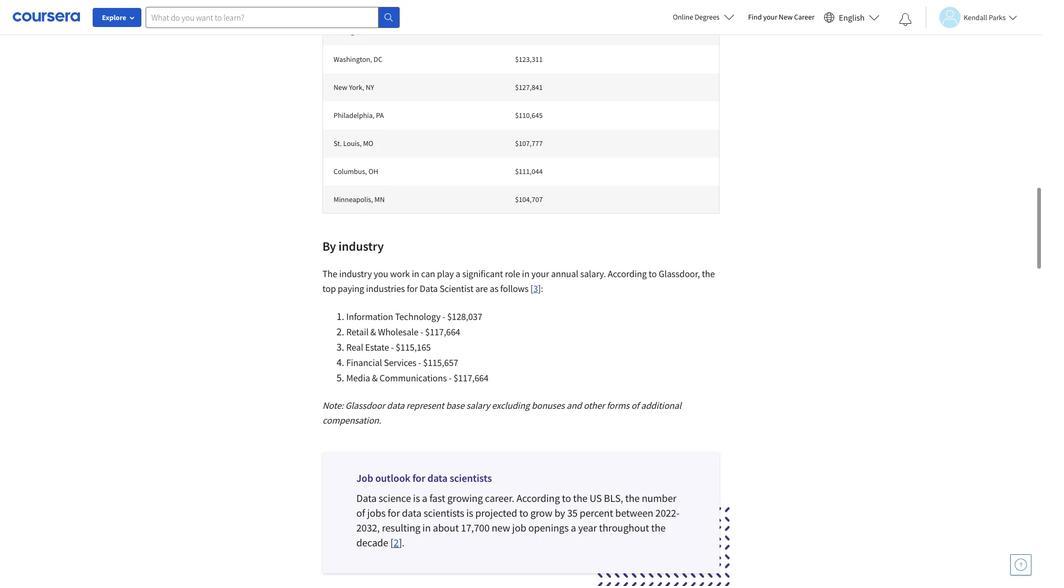 Task type: vqa. For each thing, say whether or not it's contained in the screenshot.
fast
yes



Task type: describe. For each thing, give the bounding box(es) containing it.
industry for by
[[339, 238, 384, 255]]

philadelphia, pa
[[334, 111, 384, 120]]

base
[[446, 400, 464, 412]]

the
[[323, 268, 337, 280]]

by
[[323, 238, 336, 255]]

note:
[[323, 400, 344, 412]]

$110,645
[[515, 111, 543, 120]]

0 vertical spatial $117,664
[[425, 326, 460, 338]]

chicago, il
[[334, 26, 366, 36]]

follows
[[500, 283, 529, 295]]

- right estate
[[391, 342, 394, 354]]

0 horizontal spatial in
[[412, 268, 419, 280]]

career.
[[485, 492, 514, 505]]

in inside 'data science is a fast growing career. according to the us bls, the number of jobs for data scientists is projected to grow by 35 percent between 2022- 2032, resulting in about 17,700 new job openings a year throughout the decade ['
[[423, 522, 431, 535]]

information technology - $128,037 retail & wholesale - $117,664 real estate - $115,165 financial services - $115,657 media & communications - $117,664
[[346, 311, 489, 384]]

data science is a fast growing career. according to the us bls, the number of jobs for data scientists is projected to grow by 35 percent between 2022- 2032, resulting in about 17,700 new job openings a year throughout the decade [
[[356, 492, 680, 550]]

1 horizontal spatial new
[[779, 12, 793, 22]]

glassdoor
[[345, 400, 385, 412]]

$128,037
[[447, 311, 482, 323]]

0 horizontal spatial to
[[519, 507, 528, 520]]

openings
[[528, 522, 569, 535]]

industries
[[366, 283, 405, 295]]

washington,
[[334, 55, 372, 64]]

and
[[567, 400, 582, 412]]

find your new career
[[748, 12, 815, 22]]

outlook
[[375, 472, 411, 485]]

2032,
[[356, 522, 380, 535]]

as
[[490, 283, 498, 295]]

estate
[[365, 342, 389, 354]]

compensation.
[[323, 415, 381, 427]]

a inside the industry you work in can play a significant role in your annual salary. according to glassdoor, the top paying industries for data scientist are as follows [
[[456, 268, 460, 280]]

0 horizontal spatial a
[[422, 492, 427, 505]]

parks
[[989, 12, 1006, 22]]

are
[[475, 283, 488, 295]]

chicago,
[[334, 26, 360, 36]]

3 link
[[533, 283, 538, 295]]

real
[[346, 342, 363, 354]]

mo
[[363, 139, 373, 148]]

new
[[492, 522, 510, 535]]

of inside 'data science is a fast growing career. according to the us bls, the number of jobs for data scientists is projected to grow by 35 percent between 2022- 2032, resulting in about 17,700 new job openings a year throughout the decade ['
[[356, 507, 365, 520]]

show notifications image
[[899, 13, 912, 26]]

by industry
[[323, 238, 384, 255]]

minneapolis,
[[334, 195, 373, 204]]

role
[[505, 268, 520, 280]]

$115,657
[[423, 357, 458, 369]]

additional
[[641, 400, 681, 412]]

35
[[567, 507, 578, 520]]

year
[[578, 522, 597, 535]]

find
[[748, 12, 762, 22]]

What do you want to learn? text field
[[146, 7, 379, 28]]

career
[[794, 12, 815, 22]]

data inside note: glassdoor data represent base salary excluding bonuses and other forms of additional compensation.
[[387, 400, 404, 412]]

minneapolis, mn
[[334, 195, 385, 204]]

1 vertical spatial data
[[427, 472, 448, 485]]

$107,777
[[515, 139, 543, 148]]

2 ].
[[394, 536, 407, 550]]

$123,311
[[515, 55, 543, 64]]

degrees
[[695, 12, 720, 22]]

explore button
[[93, 8, 141, 27]]

[ inside 'data science is a fast growing career. according to the us bls, the number of jobs for data scientists is projected to grow by 35 percent between 2022- 2032, resulting in about 17,700 new job openings a year throughout the decade ['
[[390, 536, 394, 550]]

help center image
[[1015, 559, 1027, 572]]

mn
[[375, 195, 385, 204]]

york,
[[349, 83, 364, 92]]

kendall parks button
[[926, 7, 1018, 28]]

financial
[[346, 357, 382, 369]]

2 horizontal spatial in
[[522, 268, 530, 280]]

- down $115,657
[[449, 372, 452, 384]]

your inside 'find your new career' link
[[763, 12, 777, 22]]

ny
[[366, 83, 374, 92]]

other
[[584, 400, 605, 412]]

data inside 'data science is a fast growing career. according to the us bls, the number of jobs for data scientists is projected to grow by 35 percent between 2022- 2032, resulting in about 17,700 new job openings a year throughout the decade ['
[[356, 492, 377, 505]]

english button
[[820, 0, 884, 34]]

the left the us
[[573, 492, 588, 505]]

decade
[[356, 536, 388, 550]]

can
[[421, 268, 435, 280]]

forms
[[607, 400, 629, 412]]

fast
[[429, 492, 445, 505]]

$111,044
[[515, 167, 543, 176]]

bonuses
[[532, 400, 565, 412]]

17,700
[[461, 522, 490, 535]]

]:
[[538, 283, 543, 295]]

science
[[379, 492, 411, 505]]

the industry you work in can play a significant role in your annual salary. according to glassdoor, the top paying industries for data scientist are as follows [
[[323, 268, 715, 295]]

- down $115,165
[[418, 357, 421, 369]]

work
[[390, 268, 410, 280]]

- left $128,037
[[442, 311, 445, 323]]



Task type: locate. For each thing, give the bounding box(es) containing it.
0 vertical spatial scientists
[[450, 472, 492, 485]]

the down "2022-"
[[651, 522, 666, 535]]

1 horizontal spatial in
[[423, 522, 431, 535]]

0 horizontal spatial according
[[517, 492, 560, 505]]

data up jobs
[[356, 492, 377, 505]]

- down the technology on the left bottom of the page
[[420, 326, 423, 338]]

a left year
[[571, 522, 576, 535]]

1 horizontal spatial of
[[631, 400, 639, 412]]

philadelphia,
[[334, 111, 375, 120]]

bls,
[[604, 492, 623, 505]]

jobs
[[367, 507, 386, 520]]

0 horizontal spatial new
[[334, 83, 347, 92]]

1 vertical spatial according
[[517, 492, 560, 505]]

to up 35 on the right bottom of the page
[[562, 492, 571, 505]]

percent
[[580, 507, 613, 520]]

3 ]:
[[533, 283, 543, 295]]

of
[[631, 400, 639, 412], [356, 507, 365, 520]]

of inside note: glassdoor data represent base salary excluding bonuses and other forms of additional compensation.
[[631, 400, 639, 412]]

play
[[437, 268, 454, 280]]

1 horizontal spatial is
[[466, 507, 473, 520]]

a
[[456, 268, 460, 280], [422, 492, 427, 505], [571, 522, 576, 535]]

0 vertical spatial according
[[608, 268, 647, 280]]

is
[[413, 492, 420, 505], [466, 507, 473, 520]]

represent
[[406, 400, 444, 412]]

scientists inside 'data science is a fast growing career. according to the us bls, the number of jobs for data scientists is projected to grow by 35 percent between 2022- 2032, resulting in about 17,700 new job openings a year throughout the decade ['
[[424, 507, 464, 520]]

1 vertical spatial &
[[372, 372, 378, 384]]

$115,165
[[396, 342, 431, 354]]

0 vertical spatial a
[[456, 268, 460, 280]]

according up grow
[[517, 492, 560, 505]]

data up fast
[[427, 472, 448, 485]]

1 vertical spatial [
[[390, 536, 394, 550]]

None search field
[[146, 7, 400, 28]]

for down science
[[388, 507, 400, 520]]

new left york,
[[334, 83, 347, 92]]

1 horizontal spatial [
[[531, 283, 533, 295]]

online degrees button
[[664, 5, 743, 29]]

data
[[420, 283, 438, 295], [356, 492, 377, 505]]

job
[[356, 472, 373, 485]]

1 horizontal spatial your
[[763, 12, 777, 22]]

is down growing
[[466, 507, 473, 520]]

scientists up growing
[[450, 472, 492, 485]]

0 vertical spatial industry
[[339, 238, 384, 255]]

0 vertical spatial [
[[531, 283, 533, 295]]

annual
[[551, 268, 578, 280]]

washington, dc
[[334, 55, 382, 64]]

[ left the ].
[[390, 536, 394, 550]]

to left 'glassdoor,' at the top of page
[[649, 268, 657, 280]]

a right play
[[456, 268, 460, 280]]

-
[[442, 311, 445, 323], [420, 326, 423, 338], [391, 342, 394, 354], [418, 357, 421, 369], [449, 372, 452, 384]]

projected
[[475, 507, 517, 520]]

explore
[[102, 13, 126, 22]]

kendall
[[964, 12, 987, 22]]

excluding
[[492, 400, 530, 412]]

coursera image
[[13, 9, 80, 26]]

job
[[512, 522, 526, 535]]

according inside 'data science is a fast growing career. according to the us bls, the number of jobs for data scientists is projected to grow by 35 percent between 2022- 2032, resulting in about 17,700 new job openings a year throughout the decade ['
[[517, 492, 560, 505]]

$104,707
[[515, 195, 543, 204]]

0 horizontal spatial is
[[413, 492, 420, 505]]

&
[[370, 326, 376, 338], [372, 372, 378, 384]]

technology
[[395, 311, 441, 323]]

1 vertical spatial new
[[334, 83, 347, 92]]

2 link
[[394, 536, 399, 550]]

communications
[[380, 372, 447, 384]]

for right outlook
[[413, 472, 425, 485]]

data inside 'data science is a fast growing career. according to the us bls, the number of jobs for data scientists is projected to grow by 35 percent between 2022- 2032, resulting in about 17,700 new job openings a year throughout the decade ['
[[402, 507, 422, 520]]

the up between
[[625, 492, 640, 505]]

in left 'can'
[[412, 268, 419, 280]]

1 vertical spatial is
[[466, 507, 473, 520]]

0 horizontal spatial data
[[356, 492, 377, 505]]

your inside the industry you work in can play a significant role in your annual salary. according to glassdoor, the top paying industries for data scientist are as follows [
[[531, 268, 549, 280]]

2 horizontal spatial to
[[649, 268, 657, 280]]

industry inside the industry you work in can play a significant role in your annual salary. according to glassdoor, the top paying industries for data scientist are as follows [
[[339, 268, 372, 280]]

of left jobs
[[356, 507, 365, 520]]

0 vertical spatial your
[[763, 12, 777, 22]]

scientists up 'about'
[[424, 507, 464, 520]]

1 vertical spatial your
[[531, 268, 549, 280]]

1 vertical spatial industry
[[339, 268, 372, 280]]

].
[[399, 536, 405, 550]]

2 vertical spatial a
[[571, 522, 576, 535]]

2 vertical spatial data
[[402, 507, 422, 520]]

online
[[673, 12, 693, 22]]

note: glassdoor data represent base salary excluding bonuses and other forms of additional compensation.
[[323, 400, 681, 427]]

the inside the industry you work in can play a significant role in your annual salary. according to glassdoor, the top paying industries for data scientist are as follows [
[[702, 268, 715, 280]]

number
[[642, 492, 677, 505]]

0 horizontal spatial your
[[531, 268, 549, 280]]

0 vertical spatial data
[[420, 283, 438, 295]]

in right 'role'
[[522, 268, 530, 280]]

according right salary.
[[608, 268, 647, 280]]

data left represent
[[387, 400, 404, 412]]

information
[[346, 311, 393, 323]]

your right "find" at the top of the page
[[763, 12, 777, 22]]

find your new career link
[[743, 11, 820, 24]]

is left fast
[[413, 492, 420, 505]]

1 vertical spatial of
[[356, 507, 365, 520]]

columbus,
[[334, 167, 367, 176]]

2 vertical spatial for
[[388, 507, 400, 520]]

grow
[[530, 507, 552, 520]]

according inside the industry you work in can play a significant role in your annual salary. according to glassdoor, the top paying industries for data scientist are as follows [
[[608, 268, 647, 280]]

for
[[407, 283, 418, 295], [413, 472, 425, 485], [388, 507, 400, 520]]

louis,
[[343, 139, 362, 148]]

2022-
[[655, 507, 680, 520]]

oh
[[369, 167, 378, 176]]

data down 'can'
[[420, 283, 438, 295]]

in left 'about'
[[423, 522, 431, 535]]

3
[[533, 283, 538, 295]]

0 vertical spatial &
[[370, 326, 376, 338]]

2 horizontal spatial a
[[571, 522, 576, 535]]

you
[[374, 268, 388, 280]]

to
[[649, 268, 657, 280], [562, 492, 571, 505], [519, 507, 528, 520]]

1 horizontal spatial data
[[420, 283, 438, 295]]

0 vertical spatial new
[[779, 12, 793, 22]]

for down work
[[407, 283, 418, 295]]

& down information
[[370, 326, 376, 338]]

glassdoor,
[[659, 268, 700, 280]]

& right media
[[372, 372, 378, 384]]

$117,664 up salary
[[454, 372, 489, 384]]

1 vertical spatial for
[[413, 472, 425, 485]]

us
[[590, 492, 602, 505]]

industry for the
[[339, 268, 372, 280]]

0 horizontal spatial of
[[356, 507, 365, 520]]

salary.
[[580, 268, 606, 280]]

by
[[555, 507, 565, 520]]

1 vertical spatial to
[[562, 492, 571, 505]]

for inside the industry you work in can play a significant role in your annual salary. according to glassdoor, the top paying industries for data scientist are as follows [
[[407, 283, 418, 295]]

to inside the industry you work in can play a significant role in your annual salary. according to glassdoor, the top paying industries for data scientist are as follows [
[[649, 268, 657, 280]]

$117,664 down $128,037
[[425, 326, 460, 338]]

about
[[433, 522, 459, 535]]

[ inside the industry you work in can play a significant role in your annual salary. according to glassdoor, the top paying industries for data scientist are as follows [
[[531, 283, 533, 295]]

industry up paying
[[339, 268, 372, 280]]

to up job at the bottom of the page
[[519, 507, 528, 520]]

growing
[[447, 492, 483, 505]]

job outlook for data scientists
[[356, 472, 492, 485]]

columbus, oh
[[334, 167, 378, 176]]

1 horizontal spatial a
[[456, 268, 460, 280]]

0 horizontal spatial [
[[390, 536, 394, 550]]

your
[[763, 12, 777, 22], [531, 268, 549, 280]]

1 vertical spatial data
[[356, 492, 377, 505]]

data up resulting
[[402, 507, 422, 520]]

pa
[[376, 111, 384, 120]]

wholesale
[[378, 326, 419, 338]]

of right forms at the right
[[631, 400, 639, 412]]

data inside the industry you work in can play a significant role in your annual salary. according to glassdoor, the top paying industries for data scientist are as follows [
[[420, 283, 438, 295]]

0 vertical spatial data
[[387, 400, 404, 412]]

0 vertical spatial of
[[631, 400, 639, 412]]

a left fast
[[422, 492, 427, 505]]

1 vertical spatial $117,664
[[454, 372, 489, 384]]

st. louis, mo
[[334, 139, 373, 148]]

1 horizontal spatial to
[[562, 492, 571, 505]]

salary
[[466, 400, 490, 412]]

$127,841
[[515, 83, 543, 92]]

your up ]:
[[531, 268, 549, 280]]

the right 'glassdoor,' at the top of page
[[702, 268, 715, 280]]

1 horizontal spatial according
[[608, 268, 647, 280]]

1 vertical spatial scientists
[[424, 507, 464, 520]]

[ left ]:
[[531, 283, 533, 295]]

between
[[615, 507, 653, 520]]

0 vertical spatial is
[[413, 492, 420, 505]]

2 vertical spatial to
[[519, 507, 528, 520]]

services
[[384, 357, 417, 369]]

new left career
[[779, 12, 793, 22]]

for inside 'data science is a fast growing career. according to the us bls, the number of jobs for data scientists is projected to grow by 35 percent between 2022- 2032, resulting in about 17,700 new job openings a year throughout the decade ['
[[388, 507, 400, 520]]

kendall parks
[[964, 12, 1006, 22]]

industry right "by"
[[339, 238, 384, 255]]

1 vertical spatial a
[[422, 492, 427, 505]]

new york, ny
[[334, 83, 374, 92]]

media
[[346, 372, 370, 384]]

0 vertical spatial for
[[407, 283, 418, 295]]

paying
[[338, 283, 364, 295]]

0 vertical spatial to
[[649, 268, 657, 280]]

the
[[702, 268, 715, 280], [573, 492, 588, 505], [625, 492, 640, 505], [651, 522, 666, 535]]

$118,398
[[515, 26, 543, 36]]



